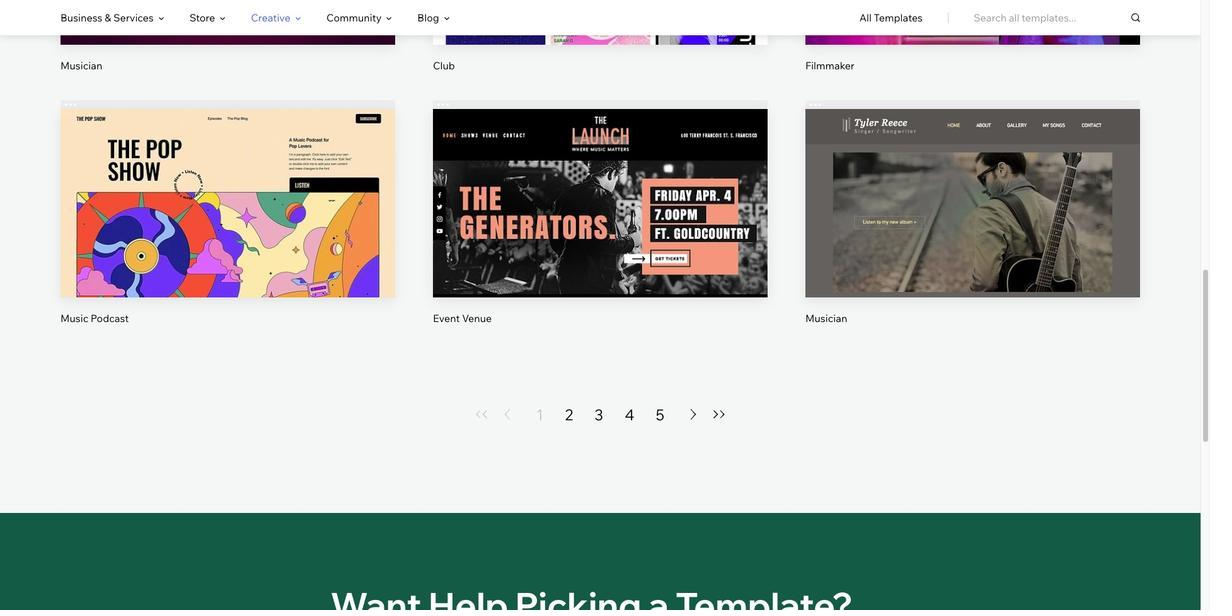 Task type: vqa. For each thing, say whether or not it's contained in the screenshot.
Filmmaker
yes



Task type: describe. For each thing, give the bounding box(es) containing it.
view inside the musician group
[[961, 221, 985, 234]]

community
[[326, 11, 382, 24]]

event
[[433, 312, 460, 325]]

Search search field
[[974, 0, 1140, 35]]

last page image
[[712, 411, 727, 419]]

1
[[536, 405, 544, 424]]

podcast
[[91, 312, 129, 325]]

filmmaker
[[806, 59, 855, 72]]

musician for the musician group containing edit
[[806, 312, 848, 325]]

musician group containing musician
[[61, 0, 395, 73]]

4
[[625, 405, 635, 424]]

5 link
[[656, 405, 665, 425]]

business
[[61, 11, 102, 24]]

1 vertical spatial music website templates - musician image
[[806, 109, 1140, 297]]

filmmaker group
[[806, 0, 1140, 73]]

0 horizontal spatial music website templates - musician image
[[61, 0, 395, 45]]

blog
[[418, 11, 439, 24]]

music website templates - event venue image
[[433, 109, 768, 297]]

&
[[105, 11, 111, 24]]

music website templates - club image
[[433, 0, 768, 45]]

event venue
[[433, 312, 492, 325]]

3 link
[[595, 405, 603, 425]]

templates
[[874, 11, 923, 24]]

business & services
[[61, 11, 154, 24]]

music podcast group
[[61, 100, 395, 325]]

3
[[595, 405, 603, 424]]

services
[[113, 11, 154, 24]]

club group
[[433, 0, 768, 73]]

2 link
[[565, 405, 573, 425]]

view button for venue
[[571, 212, 630, 242]]

view button inside the musician group
[[943, 212, 1003, 242]]

all
[[860, 11, 872, 24]]

categories. use the left and right arrow keys to navigate the menu element
[[0, 0, 1201, 35]]

event venue group
[[433, 100, 768, 325]]



Task type: locate. For each thing, give the bounding box(es) containing it.
1 horizontal spatial edit
[[591, 178, 610, 191]]

2 horizontal spatial edit
[[964, 178, 983, 191]]

1 horizontal spatial music website templates - musician image
[[806, 109, 1140, 297]]

view inside event venue group
[[589, 221, 612, 234]]

2
[[565, 405, 573, 424]]

store
[[190, 11, 215, 24]]

view inside music podcast group
[[216, 221, 240, 234]]

club
[[433, 59, 455, 72]]

edit button inside event venue group
[[571, 169, 630, 199]]

1 horizontal spatial musician group
[[806, 100, 1140, 325]]

view button inside event venue group
[[571, 212, 630, 242]]

2 edit button from the left
[[571, 169, 630, 199]]

2 horizontal spatial view button
[[943, 212, 1003, 242]]

all templates link
[[860, 1, 923, 35]]

1 horizontal spatial edit button
[[571, 169, 630, 199]]

1 horizontal spatial musician
[[806, 312, 848, 325]]

0 horizontal spatial view
[[216, 221, 240, 234]]

view for venue
[[589, 221, 612, 234]]

musician
[[61, 59, 102, 72], [806, 312, 848, 325]]

edit button
[[198, 169, 258, 199], [571, 169, 630, 199], [943, 169, 1003, 199]]

0 horizontal spatial edit button
[[198, 169, 258, 199]]

view button for podcast
[[198, 212, 258, 242]]

1 horizontal spatial view
[[589, 221, 612, 234]]

view button
[[198, 212, 258, 242], [571, 212, 630, 242], [943, 212, 1003, 242]]

0 horizontal spatial musician group
[[61, 0, 395, 73]]

musician group containing edit
[[806, 100, 1140, 325]]

venue
[[462, 312, 492, 325]]

music podcast
[[61, 312, 129, 325]]

edit inside the musician group
[[964, 178, 983, 191]]

0 vertical spatial musician
[[61, 59, 102, 72]]

1 edit from the left
[[218, 178, 237, 191]]

0 vertical spatial music website templates - musician image
[[61, 0, 395, 45]]

3 view from the left
[[961, 221, 985, 234]]

1 view from the left
[[216, 221, 240, 234]]

creative
[[251, 11, 291, 24]]

1 vertical spatial musician
[[806, 312, 848, 325]]

view
[[216, 221, 240, 234], [589, 221, 612, 234], [961, 221, 985, 234]]

2 edit from the left
[[591, 178, 610, 191]]

musician for the musician group containing musician
[[61, 59, 102, 72]]

edit button for podcast
[[198, 169, 258, 199]]

2 view button from the left
[[571, 212, 630, 242]]

music
[[61, 312, 88, 325]]

view for podcast
[[216, 221, 240, 234]]

edit inside music podcast group
[[218, 178, 237, 191]]

edit
[[218, 178, 237, 191], [591, 178, 610, 191], [964, 178, 983, 191]]

1 vertical spatial musician group
[[806, 100, 1140, 325]]

edit button inside music podcast group
[[198, 169, 258, 199]]

5
[[656, 405, 665, 424]]

edit for podcast
[[218, 178, 237, 191]]

2 horizontal spatial edit button
[[943, 169, 1003, 199]]

0 vertical spatial musician group
[[61, 0, 395, 73]]

edit button for venue
[[571, 169, 630, 199]]

1 horizontal spatial view button
[[571, 212, 630, 242]]

view button inside music podcast group
[[198, 212, 258, 242]]

0 horizontal spatial musician
[[61, 59, 102, 72]]

edit for venue
[[591, 178, 610, 191]]

None search field
[[974, 0, 1140, 35]]

music website templates - music podcast image
[[61, 109, 395, 297]]

4 link
[[625, 405, 635, 425]]

all templates
[[860, 11, 923, 24]]

3 view button from the left
[[943, 212, 1003, 242]]

categories by subject element
[[61, 1, 450, 35]]

0 horizontal spatial edit
[[218, 178, 237, 191]]

edit button inside the musician group
[[943, 169, 1003, 199]]

music website templates - musician image
[[61, 0, 395, 45], [806, 109, 1140, 297]]

edit inside event venue group
[[591, 178, 610, 191]]

0 horizontal spatial view button
[[198, 212, 258, 242]]

2 view from the left
[[589, 221, 612, 234]]

next page image
[[686, 409, 701, 420]]

3 edit from the left
[[964, 178, 983, 191]]

1 edit button from the left
[[198, 169, 258, 199]]

3 edit button from the left
[[943, 169, 1003, 199]]

2 horizontal spatial view
[[961, 221, 985, 234]]

1 view button from the left
[[198, 212, 258, 242]]

musician group
[[61, 0, 395, 73], [806, 100, 1140, 325]]

music website templates - filmmaker image
[[806, 0, 1140, 45]]



